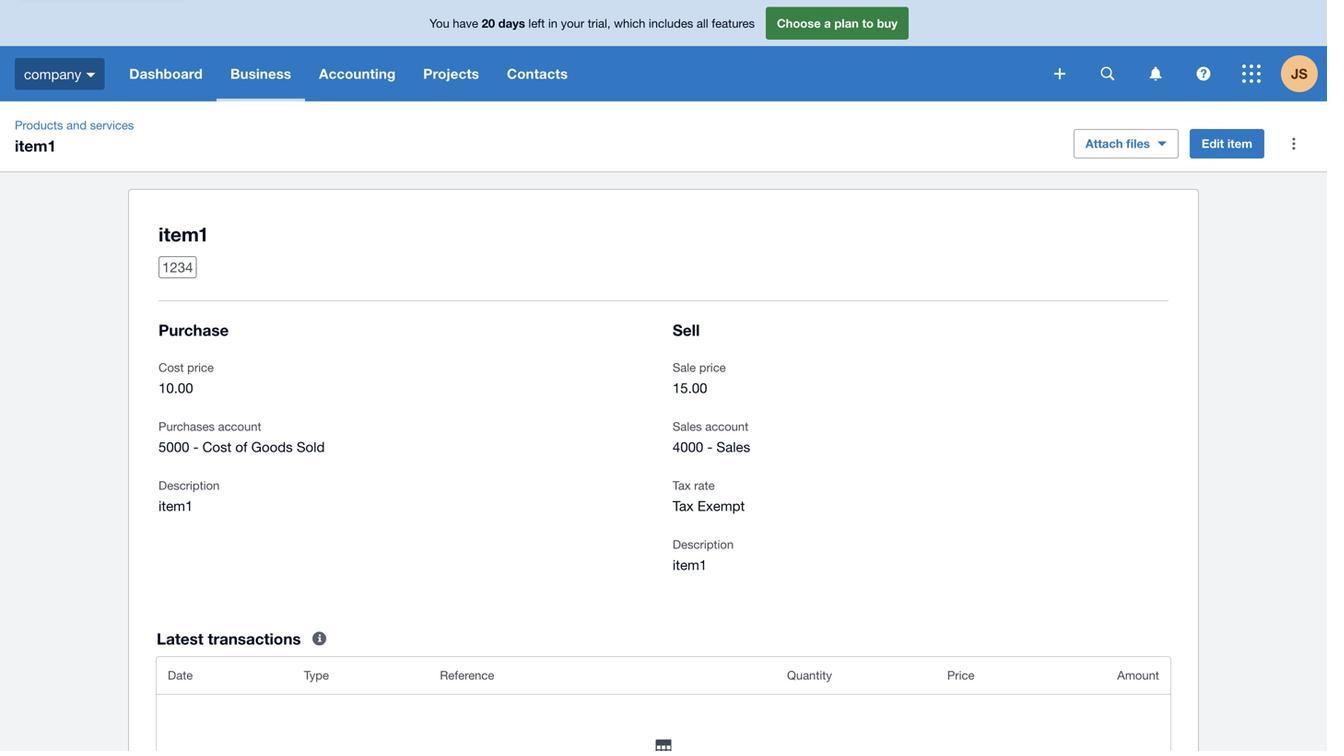 Task type: vqa. For each thing, say whether or not it's contained in the screenshot.
payments
no



Task type: describe. For each thing, give the bounding box(es) containing it.
quantity
[[787, 669, 833, 683]]

contacts button
[[493, 46, 582, 101]]

products and services link
[[7, 116, 141, 135]]

cost inside "purchases account 5000 - cost of goods sold"
[[202, 439, 232, 455]]

4000
[[673, 439, 704, 455]]

products and services item1
[[15, 118, 134, 155]]

includes
[[649, 16, 694, 30]]

dashboard link
[[115, 46, 217, 101]]

date
[[168, 669, 193, 683]]

goods
[[251, 439, 293, 455]]

accounting button
[[305, 46, 410, 101]]

cost inside cost price 10.00
[[159, 361, 184, 375]]

js
[[1292, 65, 1309, 82]]

item1 up 1234
[[159, 223, 207, 246]]

and
[[66, 118, 87, 132]]

purchases
[[159, 420, 215, 434]]

cost price 10.00
[[159, 361, 214, 396]]

latest transactions
[[157, 630, 301, 648]]

attach
[[1086, 136, 1124, 151]]

products
[[15, 118, 63, 132]]

company
[[24, 66, 81, 82]]

have
[[453, 16, 479, 30]]

item1 inside products and services item1
[[15, 136, 56, 155]]

1 tax from the top
[[673, 479, 691, 493]]

rate
[[695, 479, 715, 493]]

svg image up edit
[[1197, 67, 1211, 81]]

files
[[1127, 136, 1151, 151]]

sales account 4000 - sales
[[673, 420, 751, 455]]

item1 down exempt
[[673, 557, 707, 573]]

sold
[[297, 439, 325, 455]]

reference
[[440, 669, 495, 683]]

amount
[[1118, 669, 1160, 683]]

trial,
[[588, 16, 611, 30]]

2 tax from the top
[[673, 498, 694, 514]]

business button
[[217, 46, 305, 101]]

svg image up attach
[[1102, 67, 1115, 81]]

account for cost
[[218, 420, 261, 434]]

exempt
[[698, 498, 745, 514]]

svg image inside company popup button
[[86, 73, 95, 77]]

1 horizontal spatial sales
[[717, 439, 751, 455]]

features
[[712, 16, 755, 30]]

sale price 15.00
[[673, 361, 726, 396]]

in
[[549, 16, 558, 30]]

sell
[[673, 321, 700, 339]]

1 horizontal spatial description item1
[[673, 538, 734, 573]]

which
[[614, 16, 646, 30]]

accounting
[[319, 65, 396, 82]]

1 horizontal spatial description
[[673, 538, 734, 552]]

js button
[[1282, 46, 1328, 101]]

contacts
[[507, 65, 568, 82]]

plan
[[835, 16, 859, 30]]

edit item button
[[1190, 129, 1265, 159]]

sale
[[673, 361, 696, 375]]

purchases account 5000 - cost of goods sold
[[159, 420, 325, 455]]

business
[[230, 65, 292, 82]]



Task type: locate. For each thing, give the bounding box(es) containing it.
item
[[1228, 136, 1253, 151]]

banner containing dashboard
[[0, 0, 1328, 101]]

price right sale
[[700, 361, 726, 375]]

1 price from the left
[[187, 361, 214, 375]]

list of transactions element
[[157, 657, 1171, 752]]

1 account from the left
[[218, 420, 261, 434]]

sales
[[673, 420, 702, 434], [717, 439, 751, 455]]

1234
[[162, 259, 193, 275]]

account up of
[[218, 420, 261, 434]]

choose
[[777, 16, 821, 30]]

latest
[[157, 630, 204, 648]]

20
[[482, 16, 495, 30]]

1 vertical spatial description item1
[[673, 538, 734, 573]]

banner
[[0, 0, 1328, 101]]

transactions
[[208, 630, 301, 648]]

account for sales
[[706, 420, 749, 434]]

buy
[[877, 16, 898, 30]]

projects
[[424, 65, 479, 82]]

price up 10.00
[[187, 361, 214, 375]]

5000
[[159, 439, 189, 455]]

a
[[825, 16, 832, 30]]

sales up 4000
[[673, 420, 702, 434]]

- inside the sales account 4000 - sales
[[708, 439, 713, 455]]

0 horizontal spatial description item1
[[159, 479, 220, 514]]

2 - from the left
[[708, 439, 713, 455]]

0 vertical spatial cost
[[159, 361, 184, 375]]

1 - from the left
[[193, 439, 199, 455]]

your
[[561, 16, 585, 30]]

item1 down products
[[15, 136, 56, 155]]

0 horizontal spatial sales
[[673, 420, 702, 434]]

0 vertical spatial description item1
[[159, 479, 220, 514]]

0 horizontal spatial account
[[218, 420, 261, 434]]

company button
[[0, 46, 115, 101]]

cost
[[159, 361, 184, 375], [202, 439, 232, 455]]

days
[[499, 16, 525, 30]]

0 horizontal spatial svg image
[[86, 73, 95, 77]]

more actions image
[[1276, 125, 1313, 162]]

0 vertical spatial tax
[[673, 479, 691, 493]]

1 horizontal spatial svg image
[[1055, 68, 1066, 79]]

price
[[948, 669, 975, 683]]

item1 down 5000
[[159, 498, 193, 514]]

dashboard
[[129, 65, 203, 82]]

description item1 down 5000
[[159, 479, 220, 514]]

2 price from the left
[[700, 361, 726, 375]]

account
[[218, 420, 261, 434], [706, 420, 749, 434]]

description
[[159, 479, 220, 493], [673, 538, 734, 552]]

tax rate tax exempt
[[673, 479, 745, 514]]

1 horizontal spatial price
[[700, 361, 726, 375]]

description item1 down exempt
[[673, 538, 734, 573]]

0 horizontal spatial cost
[[159, 361, 184, 375]]

svg image
[[1243, 65, 1261, 83], [1102, 67, 1115, 81], [1150, 67, 1162, 81], [1197, 67, 1211, 81]]

-
[[193, 439, 199, 455], [708, 439, 713, 455]]

price inside cost price 10.00
[[187, 361, 214, 375]]

account down 15.00
[[706, 420, 749, 434]]

attach files
[[1086, 136, 1151, 151]]

account inside the sales account 4000 - sales
[[706, 420, 749, 434]]

all
[[697, 16, 709, 30]]

2 account from the left
[[706, 420, 749, 434]]

10.00
[[159, 380, 193, 396]]

- right 4000
[[708, 439, 713, 455]]

- for 5000
[[193, 439, 199, 455]]

sales right 4000
[[717, 439, 751, 455]]

0 vertical spatial sales
[[673, 420, 702, 434]]

services
[[90, 118, 134, 132]]

purchase
[[159, 321, 229, 339]]

more info image
[[301, 621, 338, 657]]

of
[[236, 439, 248, 455]]

1 horizontal spatial cost
[[202, 439, 232, 455]]

choose a plan to buy
[[777, 16, 898, 30]]

edit
[[1202, 136, 1225, 151]]

cost up 10.00
[[159, 361, 184, 375]]

edit item
[[1202, 136, 1253, 151]]

0 vertical spatial description
[[159, 479, 220, 493]]

to
[[863, 16, 874, 30]]

svg image
[[1055, 68, 1066, 79], [86, 73, 95, 77]]

item1
[[15, 136, 56, 155], [159, 223, 207, 246], [159, 498, 193, 514], [673, 557, 707, 573]]

projects button
[[410, 46, 493, 101]]

tax left rate
[[673, 479, 691, 493]]

0 horizontal spatial -
[[193, 439, 199, 455]]

price inside sale price 15.00
[[700, 361, 726, 375]]

0 horizontal spatial description
[[159, 479, 220, 493]]

tax
[[673, 479, 691, 493], [673, 498, 694, 514]]

svg image left js at the right of page
[[1243, 65, 1261, 83]]

price for 15.00
[[700, 361, 726, 375]]

- right 5000
[[193, 439, 199, 455]]

price
[[187, 361, 214, 375], [700, 361, 726, 375]]

- inside "purchases account 5000 - cost of goods sold"
[[193, 439, 199, 455]]

- for 4000
[[708, 439, 713, 455]]

0 horizontal spatial price
[[187, 361, 214, 375]]

1 horizontal spatial account
[[706, 420, 749, 434]]

price for 10.00
[[187, 361, 214, 375]]

svg image up files
[[1150, 67, 1162, 81]]

1 vertical spatial description
[[673, 538, 734, 552]]

left
[[529, 16, 545, 30]]

1 horizontal spatial -
[[708, 439, 713, 455]]

type
[[304, 669, 329, 683]]

account inside "purchases account 5000 - cost of goods sold"
[[218, 420, 261, 434]]

1 vertical spatial tax
[[673, 498, 694, 514]]

attach files button
[[1074, 129, 1179, 159]]

description item1
[[159, 479, 220, 514], [673, 538, 734, 573]]

you
[[430, 16, 450, 30]]

1 vertical spatial cost
[[202, 439, 232, 455]]

tax left exempt
[[673, 498, 694, 514]]

cost left of
[[202, 439, 232, 455]]

15.00
[[673, 380, 708, 396]]

1 vertical spatial sales
[[717, 439, 751, 455]]

description down 5000
[[159, 479, 220, 493]]

description down exempt
[[673, 538, 734, 552]]

you have 20 days left in your trial, which includes all features
[[430, 16, 755, 30]]



